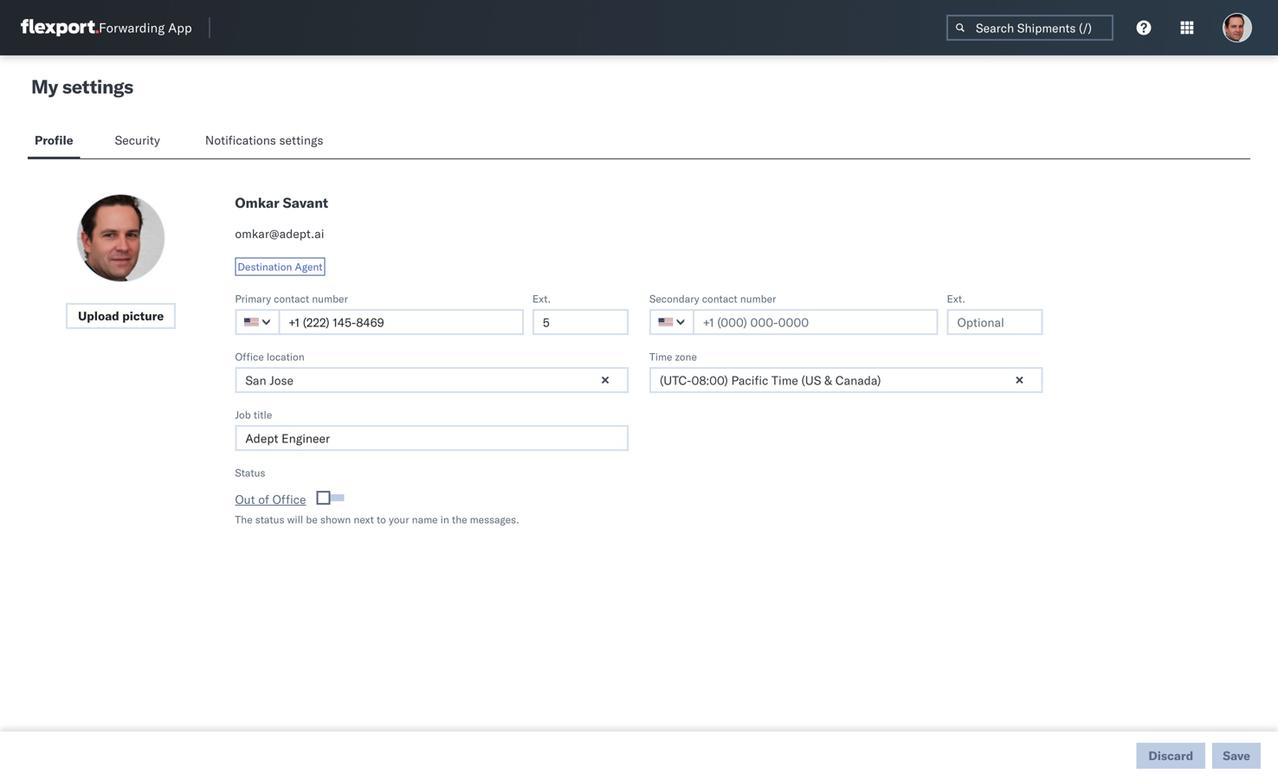 Task type: describe. For each thing, give the bounding box(es) containing it.
United States text field
[[235, 309, 280, 335]]

your
[[389, 513, 409, 526]]

flexport. image
[[21, 19, 99, 36]]

primary contact number
[[235, 292, 348, 305]]

job
[[235, 408, 251, 421]]

location
[[267, 350, 305, 363]]

upload picture
[[78, 308, 164, 324]]

Job title text field
[[235, 425, 629, 451]]

security button
[[108, 125, 171, 159]]

time zone
[[650, 350, 697, 363]]

agent
[[295, 260, 323, 273]]

name
[[412, 513, 438, 526]]

ext. for primary contact number
[[533, 292, 551, 305]]

(UTC-08:00) Pacific Time (US & Canada) text field
[[650, 367, 1043, 393]]

omkar savant
[[235, 194, 328, 211]]

will
[[287, 513, 303, 526]]

primary
[[235, 292, 271, 305]]

to
[[377, 513, 386, 526]]

number for secondary contact number
[[740, 292, 776, 305]]

destination
[[238, 260, 292, 273]]

upload picture button
[[66, 303, 176, 329]]

job title
[[235, 408, 272, 421]]

secondary
[[650, 292, 700, 305]]

omkar
[[235, 194, 280, 211]]

0 vertical spatial office
[[235, 350, 264, 363]]

Search Shipments (/) text field
[[947, 15, 1114, 41]]

title
[[254, 408, 272, 421]]

forwarding app
[[99, 19, 192, 36]]

contact for secondary
[[702, 292, 738, 305]]

status
[[235, 466, 265, 479]]

profile
[[35, 133, 73, 148]]

picture
[[122, 308, 164, 324]]

next
[[354, 513, 374, 526]]

my
[[31, 74, 58, 98]]

upload
[[78, 308, 119, 324]]

the
[[452, 513, 467, 526]]

office location
[[235, 350, 305, 363]]

the status will be shown next to your name in the messages.
[[235, 513, 520, 526]]

notifications
[[205, 133, 276, 148]]

omkar@adept.ai
[[235, 226, 324, 241]]

the
[[235, 513, 253, 526]]



Task type: locate. For each thing, give the bounding box(es) containing it.
security
[[115, 133, 160, 148]]

ext. up optional telephone field
[[533, 292, 551, 305]]

app
[[168, 19, 192, 36]]

1 ext. from the left
[[533, 292, 551, 305]]

settings
[[62, 74, 133, 98], [279, 133, 323, 148]]

secondary contact number
[[650, 292, 776, 305]]

notifications settings
[[205, 133, 323, 148]]

2 number from the left
[[740, 292, 776, 305]]

1 horizontal spatial settings
[[279, 133, 323, 148]]

number up +1 (000) 000-0000 phone field
[[740, 292, 776, 305]]

1 horizontal spatial number
[[740, 292, 776, 305]]

0 horizontal spatial ext.
[[533, 292, 551, 305]]

number down the agent
[[312, 292, 348, 305]]

1 contact from the left
[[274, 292, 309, 305]]

1 horizontal spatial office
[[272, 492, 306, 507]]

messages.
[[470, 513, 520, 526]]

settings right notifications
[[279, 133, 323, 148]]

ext.
[[533, 292, 551, 305], [947, 292, 966, 305]]

out of office
[[235, 492, 306, 507]]

office up will
[[272, 492, 306, 507]]

ext. for secondary contact number
[[947, 292, 966, 305]]

+1 (000) 000-0000 telephone field
[[693, 309, 939, 335]]

1 vertical spatial office
[[272, 492, 306, 507]]

Optional telephone field
[[947, 309, 1043, 335]]

settings right my
[[62, 74, 133, 98]]

profile button
[[28, 125, 80, 159]]

2 ext. from the left
[[947, 292, 966, 305]]

United States text field
[[650, 309, 695, 335]]

destination agent
[[238, 260, 323, 273]]

0 horizontal spatial settings
[[62, 74, 133, 98]]

San Jose text field
[[235, 367, 629, 393]]

office down united states text box
[[235, 350, 264, 363]]

be
[[306, 513, 318, 526]]

1 number from the left
[[312, 292, 348, 305]]

ext. up optional phone field
[[947, 292, 966, 305]]

settings for notifications settings
[[279, 133, 323, 148]]

contact for primary
[[274, 292, 309, 305]]

of
[[258, 492, 269, 507]]

0 horizontal spatial number
[[312, 292, 348, 305]]

0 vertical spatial settings
[[62, 74, 133, 98]]

2 contact from the left
[[702, 292, 738, 305]]

+1 (000) 000-0000 telephone field
[[278, 309, 524, 335]]

settings inside button
[[279, 133, 323, 148]]

1 horizontal spatial contact
[[702, 292, 738, 305]]

None checkbox
[[320, 495, 344, 502]]

number
[[312, 292, 348, 305], [740, 292, 776, 305]]

my settings
[[31, 74, 133, 98]]

1 horizontal spatial ext.
[[947, 292, 966, 305]]

Optional telephone field
[[533, 309, 629, 335]]

office
[[235, 350, 264, 363], [272, 492, 306, 507]]

in
[[441, 513, 449, 526]]

1 vertical spatial settings
[[279, 133, 323, 148]]

forwarding
[[99, 19, 165, 36]]

notifications settings button
[[198, 125, 338, 159]]

number for primary contact number
[[312, 292, 348, 305]]

savant
[[283, 194, 328, 211]]

zone
[[675, 350, 697, 363]]

contact down destination agent
[[274, 292, 309, 305]]

settings for my settings
[[62, 74, 133, 98]]

0 horizontal spatial contact
[[274, 292, 309, 305]]

contact
[[274, 292, 309, 305], [702, 292, 738, 305]]

time
[[650, 350, 673, 363]]

contact right the secondary
[[702, 292, 738, 305]]

0 horizontal spatial office
[[235, 350, 264, 363]]

out
[[235, 492, 255, 507]]

shown
[[320, 513, 351, 526]]

forwarding app link
[[21, 19, 192, 36]]

status
[[255, 513, 285, 526]]



Task type: vqa. For each thing, say whether or not it's contained in the screenshot.
checkbox
yes



